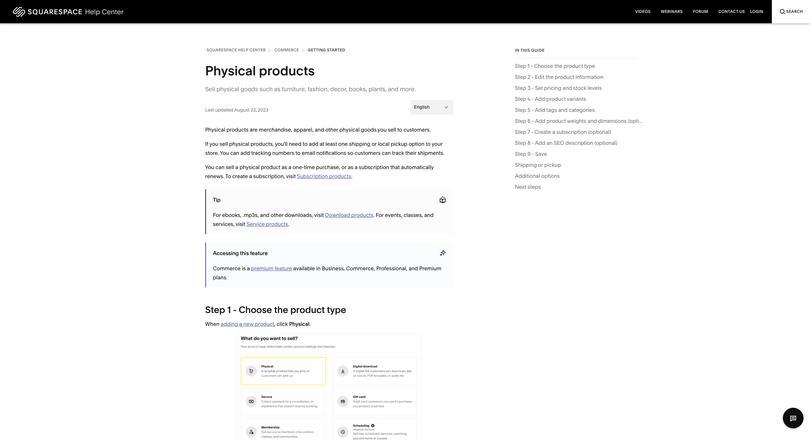 Task type: describe. For each thing, give the bounding box(es) containing it.
option
[[409, 141, 425, 147]]

. inside . for events, classes, and services, visit
[[374, 212, 375, 218]]

step 2 - edit the product information link
[[515, 72, 604, 83]]

sell
[[205, 85, 215, 93]]

search button
[[772, 0, 811, 23]]

service products link
[[247, 221, 288, 227]]

customers.
[[404, 127, 431, 133]]

1 horizontal spatial subscription
[[557, 129, 587, 135]]

7
[[528, 129, 530, 135]]

step for step 4 - add product variants link
[[515, 96, 527, 102]]

6
[[528, 118, 531, 124]]

webinars link
[[656, 0, 688, 23]]

you'll
[[275, 141, 288, 147]]

merchandise,
[[259, 127, 292, 133]]

step for 'step 7 - create a subscription (optional)' link
[[515, 129, 527, 135]]

- for step 6 - add product weights and dimensions (optional) link
[[532, 118, 534, 124]]

- for 'step 1 - choose the product type' link
[[531, 63, 533, 69]]

forum link
[[688, 0, 714, 23]]

0 vertical spatial feature
[[250, 250, 268, 256]]

your
[[432, 141, 443, 147]]

1 horizontal spatial choose
[[534, 63, 553, 69]]

can inside you can sell a physical product as a one-time purchase, or as a subscription that automatically renews. to create a subscription, visit
[[216, 164, 225, 171]]

additional options link
[[515, 171, 560, 182]]

0 vertical spatial add
[[309, 141, 319, 147]]

(optional) inside 'link'
[[595, 140, 618, 146]]

commerce,
[[346, 265, 375, 272]]

center
[[250, 48, 266, 52]]

commerce for commerce is a premium feature
[[213, 265, 241, 272]]

available
[[293, 265, 315, 272]]

commerce is a premium feature
[[213, 265, 292, 272]]

- for step 8 - add an seo description (optional) 'link'
[[532, 140, 534, 146]]

classes,
[[404, 212, 423, 218]]

step 6 - add product weights and dimensions (optional) link
[[515, 116, 651, 127]]

seo
[[554, 140, 565, 146]]

notifications
[[316, 150, 346, 156]]

the for 'step 1 - choose the product type' link
[[555, 63, 563, 69]]

decor,
[[330, 85, 348, 93]]

getting started link
[[308, 47, 345, 54]]

- for step 4 - add product variants link
[[532, 96, 534, 102]]

plants,
[[369, 85, 387, 93]]

products for physical products are merchandise, apparel, and other physical goods you sell to customers.
[[227, 127, 249, 133]]

an
[[547, 140, 553, 146]]

shipping or pickup
[[515, 162, 561, 168]]

when adding a new product , click physical .
[[205, 321, 311, 327]]

if
[[205, 141, 208, 147]]

. for events, classes, and services, visit
[[213, 212, 434, 227]]

step 3 - set pricing and stock levels link
[[515, 83, 602, 94]]

videos link
[[630, 0, 656, 23]]

accessing
[[213, 250, 239, 256]]

step 4 - add product variants link
[[515, 94, 586, 105]]

1 vertical spatial type
[[327, 304, 346, 315]]

. right "click"
[[310, 321, 311, 327]]

you inside if you sell physical products, you'll need to add at least one shipping or local pickup option to your store. you can add tracking numbers to email notifications so customers can track their shipments.
[[209, 141, 218, 147]]

or inside if you sell physical products, you'll need to add at least one shipping or local pickup option to your store. you can add tracking numbers to email notifications so customers can track their shipments.
[[372, 141, 377, 147]]

step for step 2 - edit the product information link
[[515, 74, 527, 80]]

download products link
[[325, 212, 374, 218]]

edit
[[535, 74, 545, 80]]

plans.
[[213, 274, 228, 281]]

0 horizontal spatial other
[[271, 212, 284, 218]]

- for step 5 - add tags and categories link
[[532, 107, 534, 113]]

1 horizontal spatial step 1 - choose the product type
[[515, 63, 595, 69]]

sell physical goods such as furniture, fashion, decor, books, plants, and more.
[[205, 85, 416, 93]]

new
[[243, 321, 254, 327]]

to
[[225, 173, 231, 180]]

physical inside if you sell physical products, you'll need to add at least one shipping or local pickup option to your store. you can add tracking numbers to email notifications so customers can track their shipments.
[[229, 141, 249, 147]]

1 vertical spatial add
[[241, 150, 250, 156]]

customers
[[355, 150, 381, 156]]

step 8 - add an seo description (optional) link
[[515, 138, 618, 149]]

2
[[528, 74, 531, 80]]

webinars
[[661, 9, 683, 14]]

step 9 - save link
[[515, 149, 547, 160]]

create
[[232, 173, 248, 180]]

service
[[247, 221, 265, 227]]

step for step 6 - add product weights and dimensions (optional) link
[[515, 118, 527, 124]]

tip
[[213, 197, 221, 203]]

physical up one
[[340, 127, 360, 133]]

is
[[242, 265, 246, 272]]

email
[[302, 150, 315, 156]]

when
[[205, 321, 220, 327]]

step for 'step 1 - choose the product type' link
[[515, 63, 527, 69]]

product inside you can sell a physical product as a one-time purchase, or as a subscription that automatically renews. to create a subscription, visit
[[261, 164, 281, 171]]

apparel,
[[294, 127, 314, 133]]

events,
[[385, 212, 403, 218]]

to left customers.
[[398, 127, 403, 133]]

products for physical products
[[259, 63, 315, 79]]

subscription
[[297, 173, 328, 180]]

physical for physical products
[[205, 63, 256, 79]]

in
[[515, 48, 520, 53]]

tags
[[547, 107, 557, 113]]

- for step 9 - save 'link'
[[532, 151, 534, 157]]

next steps link
[[515, 182, 541, 193]]

1 vertical spatial step 1 - choose the product type
[[205, 304, 346, 315]]

physical_product.png image
[[237, 334, 422, 441]]

and inside . for events, classes, and services, visit
[[424, 212, 434, 218]]

steps
[[528, 184, 541, 190]]

that
[[391, 164, 400, 171]]

forum
[[694, 9, 709, 14]]

their
[[406, 150, 417, 156]]

add for 5
[[535, 107, 545, 113]]

- for 'step 7 - create a subscription (optional)' link
[[532, 129, 534, 135]]

products for service products .
[[266, 221, 288, 227]]

2 horizontal spatial can
[[382, 150, 391, 156]]

step 5 - add tags and categories link
[[515, 105, 595, 116]]

step for step 3 - set pricing and stock levels link
[[515, 85, 527, 91]]

and up service products link
[[260, 212, 270, 218]]

professional,
[[377, 265, 408, 272]]

variants
[[567, 96, 586, 102]]

pricing
[[544, 85, 562, 91]]

. down for ebooks, .mp3s, and other downloads, visit download products
[[288, 221, 289, 227]]

add for 6
[[535, 118, 546, 124]]

adding a new product link
[[221, 321, 274, 327]]

physical products
[[205, 63, 315, 79]]

contact us link
[[714, 0, 751, 23]]

1 horizontal spatial 1
[[528, 63, 530, 69]]

- up 'adding'
[[233, 304, 237, 315]]

august
[[234, 107, 250, 113]]

login
[[751, 9, 764, 14]]

physical products are merchandise, apparel, and other physical goods you sell to customers.
[[205, 127, 431, 133]]

commerce for commerce
[[275, 48, 299, 52]]

numbers
[[273, 150, 294, 156]]

description
[[566, 140, 594, 146]]

1 horizontal spatial feature
[[275, 265, 292, 272]]

step for step 9 - save 'link'
[[515, 151, 527, 157]]



Task type: vqa. For each thing, say whether or not it's contained in the screenshot.
Videos link
yes



Task type: locate. For each thing, give the bounding box(es) containing it.
the up step 2 - edit the product information
[[555, 63, 563, 69]]

you inside if you sell physical products, you'll need to add at least one shipping or local pickup option to your store. you can add tracking numbers to email notifications so customers can track their shipments.
[[220, 150, 229, 156]]

a
[[553, 129, 556, 135], [235, 164, 238, 171], [289, 164, 291, 171], [355, 164, 358, 171], [249, 173, 252, 180], [247, 265, 250, 272], [239, 321, 242, 327]]

physical
[[217, 85, 239, 93], [340, 127, 360, 133], [229, 141, 249, 147], [240, 164, 260, 171]]

0 vertical spatial the
[[555, 63, 563, 69]]

0 vertical spatial (optional)
[[628, 118, 651, 124]]

step inside 'link'
[[515, 140, 527, 146]]

0 horizontal spatial you
[[209, 141, 218, 147]]

contact us
[[719, 9, 745, 14]]

local
[[378, 141, 390, 147]]

squarespace help center link
[[207, 47, 266, 54]]

physical up create
[[240, 164, 260, 171]]

1 vertical spatial this
[[240, 250, 249, 256]]

step left 5
[[515, 107, 527, 113]]

visit for events,
[[236, 221, 245, 227]]

download
[[325, 212, 350, 218]]

and
[[563, 85, 572, 91], [388, 85, 399, 93], [559, 107, 568, 113], [588, 118, 597, 124], [315, 127, 324, 133], [260, 212, 270, 218], [424, 212, 434, 218], [409, 265, 418, 272]]

as left one-
[[282, 164, 287, 171]]

products
[[259, 63, 315, 79], [227, 127, 249, 133], [329, 173, 351, 180], [351, 212, 374, 218], [266, 221, 288, 227]]

type
[[585, 63, 595, 69], [327, 304, 346, 315]]

subscription down weights at top right
[[557, 129, 587, 135]]

getting
[[308, 48, 326, 52]]

1 vertical spatial commerce
[[213, 265, 241, 272]]

0 horizontal spatial subscription
[[359, 164, 389, 171]]

options
[[542, 173, 560, 179]]

physical left products,
[[229, 141, 249, 147]]

other up service products .
[[271, 212, 284, 218]]

at
[[320, 141, 324, 147]]

us
[[740, 9, 745, 14]]

0 vertical spatial choose
[[534, 63, 553, 69]]

squarespace
[[207, 48, 237, 52]]

0 vertical spatial this
[[521, 48, 530, 53]]

add
[[535, 96, 545, 102], [535, 107, 545, 113], [535, 118, 546, 124], [535, 140, 546, 146]]

1 vertical spatial subscription
[[359, 164, 389, 171]]

1 horizontal spatial pickup
[[545, 162, 561, 168]]

step left 6
[[515, 118, 527, 124]]

sell for renews.
[[226, 164, 234, 171]]

pickup inside shipping or pickup link
[[545, 162, 561, 168]]

downloads,
[[285, 212, 313, 218]]

0 vertical spatial pickup
[[391, 141, 408, 147]]

if you sell physical products, you'll need to add at least one shipping or local pickup option to your store. you can add tracking numbers to email notifications so customers can track their shipments.
[[205, 141, 445, 156]]

- right "8"
[[532, 140, 534, 146]]

- right the 4
[[532, 96, 534, 102]]

0 vertical spatial visit
[[286, 173, 296, 180]]

services,
[[213, 221, 235, 227]]

0 vertical spatial step 1 - choose the product type
[[515, 63, 595, 69]]

0 vertical spatial goods
[[241, 85, 258, 93]]

you right store.
[[220, 150, 229, 156]]

- right 6
[[532, 118, 534, 124]]

step left 9
[[515, 151, 527, 157]]

and right classes,
[[424, 212, 434, 218]]

1 horizontal spatial commerce
[[275, 48, 299, 52]]

1 vertical spatial feature
[[275, 265, 292, 272]]

other up least
[[326, 127, 338, 133]]

and right tags
[[559, 107, 568, 113]]

1 vertical spatial 1
[[227, 304, 231, 315]]

purchase,
[[316, 164, 340, 171]]

products left are
[[227, 127, 249, 133]]

to down need
[[296, 150, 301, 156]]

add left at
[[309, 141, 319, 147]]

subscription inside you can sell a physical product as a one-time purchase, or as a subscription that automatically renews. to create a subscription, visit
[[359, 164, 389, 171]]

1 horizontal spatial this
[[521, 48, 530, 53]]

you
[[220, 150, 229, 156], [205, 164, 214, 171]]

1 vertical spatial you
[[205, 164, 214, 171]]

5
[[528, 107, 531, 113]]

products,
[[251, 141, 274, 147]]

0 horizontal spatial choose
[[239, 304, 272, 315]]

feature up premium
[[250, 250, 268, 256]]

0 horizontal spatial type
[[327, 304, 346, 315]]

2 vertical spatial physical
[[289, 321, 310, 327]]

or left local
[[372, 141, 377, 147]]

to left your
[[426, 141, 431, 147]]

0 horizontal spatial feature
[[250, 250, 268, 256]]

step 1 - choose the product type link
[[515, 61, 595, 72]]

the
[[555, 63, 563, 69], [546, 74, 554, 80], [274, 304, 288, 315]]

step down in
[[515, 63, 527, 69]]

0 horizontal spatial this
[[240, 250, 249, 256]]

1 horizontal spatial for
[[376, 212, 384, 218]]

- right 7
[[532, 129, 534, 135]]

and down categories
[[588, 118, 597, 124]]

add
[[309, 141, 319, 147], [241, 150, 250, 156]]

step 4 - add product variants
[[515, 96, 586, 102]]

step left the 4
[[515, 96, 527, 102]]

physical for physical products are merchandise, apparel, and other physical goods you sell to customers.
[[205, 127, 225, 133]]

1 up 2
[[528, 63, 530, 69]]

can down local
[[382, 150, 391, 156]]

- inside 'link'
[[532, 151, 534, 157]]

are
[[250, 127, 258, 133]]

sell inside if you sell physical products, you'll need to add at least one shipping or local pickup option to your store. you can add tracking numbers to email notifications so customers can track their shipments.
[[220, 141, 228, 147]]

(optional)
[[628, 118, 651, 124], [588, 129, 611, 135], [595, 140, 618, 146]]

goods left such
[[241, 85, 258, 93]]

search
[[787, 9, 803, 14]]

. down so
[[351, 173, 353, 180]]

english
[[414, 104, 430, 110]]

1 vertical spatial goods
[[361, 127, 377, 133]]

you up local
[[378, 127, 387, 133]]

2 horizontal spatial visit
[[314, 212, 324, 218]]

pickup up track
[[391, 141, 408, 147]]

products down for ebooks, .mp3s, and other downloads, visit download products
[[266, 221, 288, 227]]

and left stock
[[563, 85, 572, 91]]

sell up local
[[388, 127, 396, 133]]

products right download
[[351, 212, 374, 218]]

. left events, at the left of the page
[[374, 212, 375, 218]]

to up email
[[303, 141, 308, 147]]

- right 9
[[532, 151, 534, 157]]

0 horizontal spatial the
[[274, 304, 288, 315]]

add left tracking
[[241, 150, 250, 156]]

0 horizontal spatial visit
[[236, 221, 245, 227]]

can
[[230, 150, 239, 156], [382, 150, 391, 156], [216, 164, 225, 171]]

2 vertical spatial (optional)
[[595, 140, 618, 146]]

2 vertical spatial sell
[[226, 164, 234, 171]]

sell for to
[[220, 141, 228, 147]]

visit left download
[[314, 212, 324, 218]]

step up when
[[205, 304, 225, 315]]

- down in this guide
[[531, 63, 533, 69]]

subscription products .
[[297, 173, 353, 180]]

1 horizontal spatial other
[[326, 127, 338, 133]]

sell up to
[[226, 164, 234, 171]]

3
[[528, 85, 531, 91]]

1 horizontal spatial the
[[546, 74, 554, 80]]

stock
[[574, 85, 587, 91]]

physical down squarespace help center "link"
[[205, 63, 256, 79]]

step 9 - save
[[515, 151, 547, 157]]

0 horizontal spatial commerce
[[213, 265, 241, 272]]

books,
[[349, 85, 367, 93]]

products down purchase,
[[329, 173, 351, 180]]

1 vertical spatial sell
[[220, 141, 228, 147]]

commerce right center
[[275, 48, 299, 52]]

1
[[528, 63, 530, 69], [227, 304, 231, 315]]

1 vertical spatial the
[[546, 74, 554, 80]]

choose up edit on the right top of page
[[534, 63, 553, 69]]

1 horizontal spatial goods
[[361, 127, 377, 133]]

subscription down customers
[[359, 164, 389, 171]]

or down save
[[538, 162, 543, 168]]

dimensions
[[599, 118, 627, 124]]

can up "renews."
[[216, 164, 225, 171]]

0 vertical spatial physical
[[205, 63, 256, 79]]

and left the premium
[[409, 265, 418, 272]]

products up furniture, on the top of the page
[[259, 63, 315, 79]]

english button
[[411, 100, 453, 114]]

subscription
[[557, 129, 587, 135], [359, 164, 389, 171]]

1 vertical spatial physical
[[205, 127, 225, 133]]

step 7 - create a subscription (optional) link
[[515, 127, 611, 138]]

add right 5
[[535, 107, 545, 113]]

0 vertical spatial type
[[585, 63, 595, 69]]

2 vertical spatial the
[[274, 304, 288, 315]]

0 horizontal spatial for
[[213, 212, 221, 218]]

click
[[277, 321, 288, 327]]

.mp3s,
[[243, 212, 259, 218]]

more.
[[400, 85, 416, 93]]

levels
[[588, 85, 602, 91]]

can right store.
[[230, 150, 239, 156]]

pickup inside if you sell physical products, you'll need to add at least one shipping or local pickup option to your store. you can add tracking numbers to email notifications so customers can track their shipments.
[[391, 141, 408, 147]]

this up is
[[240, 250, 249, 256]]

step 1 - choose the product type
[[515, 63, 595, 69], [205, 304, 346, 315]]

step 1 - choose the product type up , at the bottom of page
[[205, 304, 346, 315]]

1 vertical spatial (optional)
[[588, 129, 611, 135]]

shipping or pickup link
[[515, 160, 561, 171]]

physical up if
[[205, 127, 225, 133]]

step
[[515, 63, 527, 69], [515, 74, 527, 80], [515, 85, 527, 91], [515, 96, 527, 102], [515, 107, 527, 113], [515, 118, 527, 124], [515, 129, 527, 135], [515, 140, 527, 146], [515, 151, 527, 157], [205, 304, 225, 315]]

- right 3
[[532, 85, 534, 91]]

or inside you can sell a physical product as a one-time purchase, or as a subscription that automatically renews. to create a subscription, visit
[[342, 164, 347, 171]]

choose up when adding a new product , click physical .
[[239, 304, 272, 315]]

step for step 8 - add an seo description (optional) 'link'
[[515, 140, 527, 146]]

0 horizontal spatial you
[[205, 164, 214, 171]]

add for 4
[[535, 96, 545, 102]]

you
[[378, 127, 387, 133], [209, 141, 218, 147]]

- for step 3 - set pricing and stock levels link
[[532, 85, 534, 91]]

step left 7
[[515, 129, 527, 135]]

2 horizontal spatial or
[[538, 162, 543, 168]]

step inside 'link'
[[515, 151, 527, 157]]

9
[[528, 151, 531, 157]]

physical right the sell
[[217, 85, 239, 93]]

sell right if
[[220, 141, 228, 147]]

visit inside you can sell a physical product as a one-time purchase, or as a subscription that automatically renews. to create a subscription, visit
[[286, 173, 296, 180]]

0 vertical spatial you
[[378, 127, 387, 133]]

you right if
[[209, 141, 218, 147]]

1 horizontal spatial as
[[282, 164, 287, 171]]

feature left available at bottom left
[[275, 265, 292, 272]]

goods up shipping at the top left
[[361, 127, 377, 133]]

0 horizontal spatial or
[[342, 164, 347, 171]]

this right in
[[521, 48, 530, 53]]

add inside 'link'
[[535, 140, 546, 146]]

least
[[326, 141, 337, 147]]

0 vertical spatial subscription
[[557, 129, 587, 135]]

guide
[[532, 48, 545, 53]]

add right 6
[[535, 118, 546, 124]]

physical inside you can sell a physical product as a one-time purchase, or as a subscription that automatically renews. to create a subscription, visit
[[240, 164, 260, 171]]

0 horizontal spatial pickup
[[391, 141, 408, 147]]

shipping
[[349, 141, 371, 147]]

videos
[[636, 9, 651, 14]]

0 vertical spatial other
[[326, 127, 338, 133]]

- right 2
[[532, 74, 534, 80]]

0 vertical spatial you
[[220, 150, 229, 156]]

and up at
[[315, 127, 324, 133]]

1 horizontal spatial visit
[[286, 173, 296, 180]]

this for accessing
[[240, 250, 249, 256]]

the for step 2 - edit the product information link
[[546, 74, 554, 80]]

0 vertical spatial 1
[[528, 63, 530, 69]]

next
[[515, 184, 527, 190]]

for inside . for events, classes, and services, visit
[[376, 212, 384, 218]]

- for step 2 - edit the product information link
[[532, 74, 534, 80]]

for ebooks, .mp3s, and other downloads, visit download products
[[213, 212, 374, 218]]

visit inside . for events, classes, and services, visit
[[236, 221, 245, 227]]

updated
[[215, 107, 233, 113]]

set
[[535, 85, 543, 91]]

track
[[392, 150, 404, 156]]

23,
[[251, 107, 257, 113]]

1 for from the left
[[213, 212, 221, 218]]

sell inside you can sell a physical product as a one-time purchase, or as a subscription that automatically renews. to create a subscription, visit
[[226, 164, 234, 171]]

you inside you can sell a physical product as a one-time purchase, or as a subscription that automatically renews. to create a subscription, visit
[[205, 164, 214, 171]]

add right the 4
[[535, 96, 545, 102]]

2 horizontal spatial as
[[348, 164, 354, 171]]

as right such
[[274, 85, 281, 93]]

1 vertical spatial you
[[209, 141, 218, 147]]

such
[[260, 85, 273, 93]]

2 vertical spatial visit
[[236, 221, 245, 227]]

step 8 - add an seo description (optional)
[[515, 140, 618, 146]]

you up "renews."
[[205, 164, 214, 171]]

tracking
[[251, 150, 271, 156]]

step left 3
[[515, 85, 527, 91]]

and inside available in business, commerce, professional, and premium plans.
[[409, 265, 418, 272]]

for left events, at the left of the page
[[376, 212, 384, 218]]

adding
[[221, 321, 238, 327]]

help
[[238, 48, 249, 52]]

1 vertical spatial other
[[271, 212, 284, 218]]

0 horizontal spatial goods
[[241, 85, 258, 93]]

pickup up options
[[545, 162, 561, 168]]

0 horizontal spatial step 1 - choose the product type
[[205, 304, 346, 315]]

commerce up plans.
[[213, 265, 241, 272]]

the right edit on the right top of page
[[546, 74, 554, 80]]

automatically
[[401, 164, 434, 171]]

physical right "click"
[[289, 321, 310, 327]]

sell
[[388, 127, 396, 133], [220, 141, 228, 147], [226, 164, 234, 171]]

service products .
[[247, 221, 289, 227]]

2023
[[258, 107, 269, 113]]

login link
[[751, 0, 764, 23]]

add left an
[[535, 140, 546, 146]]

for up services,
[[213, 212, 221, 218]]

1 horizontal spatial type
[[585, 63, 595, 69]]

- right 5
[[532, 107, 534, 113]]

commerce
[[275, 48, 299, 52], [213, 265, 241, 272]]

this
[[521, 48, 530, 53], [240, 250, 249, 256]]

visit for .mp3s,
[[314, 212, 324, 218]]

1 horizontal spatial add
[[309, 141, 319, 147]]

1 horizontal spatial you
[[378, 127, 387, 133]]

as down so
[[348, 164, 354, 171]]

visit down one-
[[286, 173, 296, 180]]

0 horizontal spatial add
[[241, 150, 250, 156]]

0 vertical spatial commerce
[[275, 48, 299, 52]]

0 horizontal spatial can
[[216, 164, 225, 171]]

1 vertical spatial choose
[[239, 304, 272, 315]]

visit down ebooks,
[[236, 221, 245, 227]]

furniture,
[[282, 85, 306, 93]]

so
[[348, 150, 354, 156]]

1 horizontal spatial you
[[220, 150, 229, 156]]

0 vertical spatial sell
[[388, 127, 396, 133]]

step 1 - choose the product type up step 2 - edit the product information
[[515, 63, 595, 69]]

0 horizontal spatial 1
[[227, 304, 231, 315]]

this for in
[[521, 48, 530, 53]]

or right purchase,
[[342, 164, 347, 171]]

step left "8"
[[515, 140, 527, 146]]

1 horizontal spatial or
[[372, 141, 377, 147]]

0 horizontal spatial as
[[274, 85, 281, 93]]

business,
[[322, 265, 345, 272]]

renews.
[[205, 173, 224, 180]]

2 horizontal spatial the
[[555, 63, 563, 69]]

1 horizontal spatial can
[[230, 150, 239, 156]]

started
[[327, 48, 345, 52]]

choose
[[534, 63, 553, 69], [239, 304, 272, 315]]

- inside 'link'
[[532, 140, 534, 146]]

the up "click"
[[274, 304, 288, 315]]

and left more.
[[388, 85, 399, 93]]

in this guide
[[515, 48, 545, 53]]

getting started
[[308, 48, 345, 52]]

2 for from the left
[[376, 212, 384, 218]]

1 vertical spatial visit
[[314, 212, 324, 218]]

shipping
[[515, 162, 537, 168]]

1 vertical spatial pickup
[[545, 162, 561, 168]]

step left 2
[[515, 74, 527, 80]]

add for 8
[[535, 140, 546, 146]]

goods
[[241, 85, 258, 93], [361, 127, 377, 133]]

1 up 'adding'
[[227, 304, 231, 315]]

step for step 5 - add tags and categories link
[[515, 107, 527, 113]]

last
[[205, 107, 214, 113]]

products for subscription products .
[[329, 173, 351, 180]]



